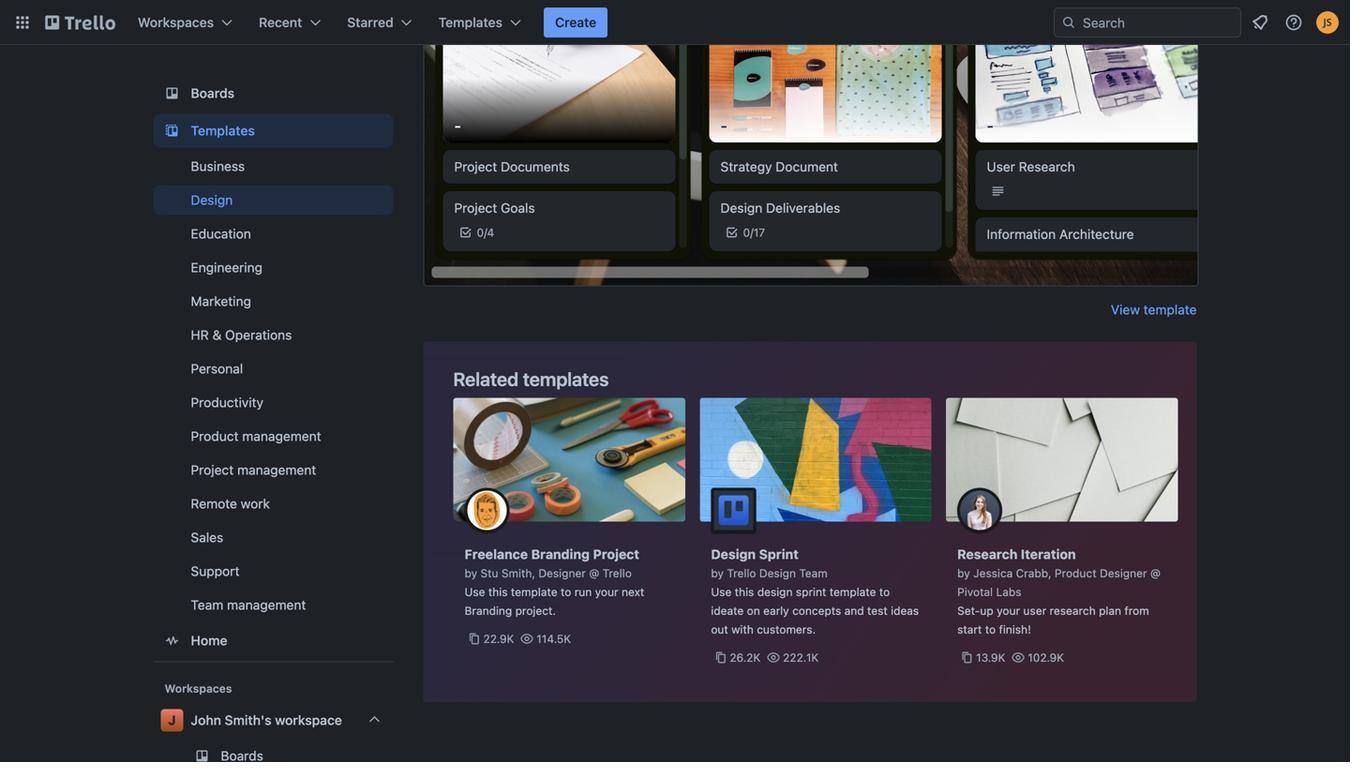 Task type: describe. For each thing, give the bounding box(es) containing it.
template inside freelance branding project by stu smith, designer @ trello use this template to run your next branding project.
[[511, 586, 557, 599]]

ideas
[[891, 604, 919, 617]]

Search field
[[1076, 8, 1240, 37]]

set-
[[957, 604, 980, 617]]

sales
[[191, 530, 223, 545]]

management for product management
[[242, 428, 321, 444]]

business link
[[153, 151, 393, 181]]

jessica crabb, product designer @ pivotal labs image
[[957, 488, 1002, 533]]

starred
[[347, 15, 393, 30]]

related
[[453, 368, 519, 390]]

design
[[757, 586, 793, 599]]

open information menu image
[[1284, 13, 1303, 32]]

this inside freelance branding project by stu smith, designer @ trello use this template to run your next branding project.
[[488, 586, 508, 599]]

102.9k
[[1028, 651, 1064, 664]]

114.5k
[[537, 632, 571, 646]]

product inside research iteration by jessica crabb, product designer @ pivotal labs set-up your user research plan from start to finish!
[[1055, 567, 1097, 580]]

create button
[[544, 8, 608, 38]]

1 horizontal spatial branding
[[531, 547, 590, 562]]

remote
[[191, 496, 237, 511]]

ideate
[[711, 604, 744, 617]]

design sprint by trello design team use this design sprint template to ideate on early concepts and test ideas out with customers.
[[711, 547, 919, 636]]

2 vertical spatial design
[[759, 567, 796, 580]]

workspace
[[275, 712, 342, 728]]

home link
[[153, 624, 393, 658]]

to inside design sprint by trello design team use this design sprint template to ideate on early concepts and test ideas out with customers.
[[879, 586, 890, 599]]

by for research
[[957, 567, 970, 580]]

hr & operations
[[191, 327, 292, 342]]

productivity link
[[153, 387, 393, 417]]

work
[[241, 496, 270, 511]]

management for project management
[[237, 462, 316, 478]]

project inside project management link
[[191, 462, 234, 478]]

j
[[168, 712, 176, 728]]

design link
[[153, 185, 393, 215]]

starred button
[[336, 8, 423, 38]]

project.
[[515, 604, 556, 617]]

test
[[867, 604, 888, 617]]

plan
[[1099, 604, 1121, 617]]

workspaces inside popup button
[[138, 15, 214, 30]]

back to home image
[[45, 8, 115, 38]]

management for team management
[[227, 597, 306, 613]]

education
[[191, 226, 251, 241]]

personal link
[[153, 354, 393, 384]]

john
[[191, 712, 221, 728]]

start
[[957, 623, 982, 636]]

with
[[731, 623, 754, 636]]

and
[[844, 604, 864, 617]]

home image
[[161, 629, 183, 652]]

to inside research iteration by jessica crabb, product designer @ pivotal labs set-up your user research plan from start to finish!
[[985, 623, 996, 636]]

personal
[[191, 361, 243, 376]]

0 horizontal spatial templates
[[191, 123, 255, 138]]

designer for iteration
[[1100, 567, 1147, 580]]

marketing link
[[153, 286, 393, 316]]

engineering
[[191, 260, 263, 275]]

design for design sprint by trello design team use this design sprint template to ideate on early concepts and test ideas out with customers.
[[711, 547, 756, 562]]

by inside freelance branding project by stu smith, designer @ trello use this template to run your next branding project.
[[465, 567, 477, 580]]

early
[[763, 604, 789, 617]]

freelance branding project by stu smith, designer @ trello use this template to run your next branding project.
[[465, 547, 644, 617]]

board image
[[161, 82, 183, 104]]

this inside design sprint by trello design team use this design sprint template to ideate on early concepts and test ideas out with customers.
[[735, 586, 754, 599]]

john smith's workspace
[[191, 712, 342, 728]]

create
[[555, 15, 596, 30]]

use inside freelance branding project by stu smith, designer @ trello use this template to run your next branding project.
[[465, 586, 485, 599]]

research iteration by jessica crabb, product designer @ pivotal labs set-up your user research plan from start to finish!
[[957, 547, 1161, 636]]

education link
[[153, 219, 393, 249]]

iteration
[[1021, 547, 1076, 562]]

workspaces button
[[127, 8, 244, 38]]

productivity
[[191, 395, 263, 410]]

0 vertical spatial product
[[191, 428, 239, 444]]

sprint
[[796, 586, 826, 599]]

boards
[[191, 85, 234, 101]]

customers.
[[757, 623, 816, 636]]

john smith (johnsmith38824343) image
[[1316, 11, 1339, 34]]

team inside design sprint by trello design team use this design sprint template to ideate on early concepts and test ideas out with customers.
[[799, 567, 828, 580]]

operations
[[225, 327, 292, 342]]

crabb,
[[1016, 567, 1052, 580]]

product management link
[[153, 421, 393, 451]]

support link
[[153, 556, 393, 586]]

business
[[191, 158, 245, 174]]

on
[[747, 604, 760, 617]]

user
[[1023, 604, 1046, 617]]

research
[[1050, 604, 1096, 617]]

templates
[[523, 368, 609, 390]]

to inside freelance branding project by stu smith, designer @ trello use this template to run your next branding project.
[[561, 586, 571, 599]]



Task type: locate. For each thing, give the bounding box(es) containing it.
1 vertical spatial branding
[[465, 604, 512, 617]]

product
[[191, 428, 239, 444], [1055, 567, 1097, 580]]

trello inside freelance branding project by stu smith, designer @ trello use this template to run your next branding project.
[[603, 567, 632, 580]]

2 designer from the left
[[1100, 567, 1147, 580]]

management down "product management" link
[[237, 462, 316, 478]]

1 vertical spatial product
[[1055, 567, 1097, 580]]

trello design team image
[[711, 488, 756, 533]]

template right view
[[1144, 302, 1197, 317]]

templates link
[[153, 114, 393, 147]]

2 by from the left
[[711, 567, 724, 580]]

project up "remote"
[[191, 462, 234, 478]]

trello up next
[[603, 567, 632, 580]]

workspaces
[[138, 15, 214, 30], [165, 682, 232, 695]]

0 horizontal spatial by
[[465, 567, 477, 580]]

1 vertical spatial team
[[191, 597, 223, 613]]

1 trello from the left
[[603, 567, 632, 580]]

1 by from the left
[[465, 567, 477, 580]]

use down stu
[[465, 586, 485, 599]]

recent button
[[248, 8, 332, 38]]

jessica
[[973, 567, 1013, 580]]

hr & operations link
[[153, 320, 393, 350]]

smith's
[[225, 712, 272, 728]]

labs
[[996, 586, 1022, 599]]

0 vertical spatial management
[[242, 428, 321, 444]]

out
[[711, 623, 728, 636]]

research
[[957, 547, 1018, 562]]

template up and
[[830, 586, 876, 599]]

trello
[[603, 567, 632, 580], [727, 567, 756, 580]]

designer inside freelance branding project by stu smith, designer @ trello use this template to run your next branding project.
[[538, 567, 586, 580]]

project
[[191, 462, 234, 478], [593, 547, 639, 562]]

designer up run
[[538, 567, 586, 580]]

product down iteration
[[1055, 567, 1097, 580]]

team management
[[191, 597, 306, 613]]

0 vertical spatial project
[[191, 462, 234, 478]]

0 horizontal spatial design
[[191, 192, 233, 207]]

recent
[[259, 15, 302, 30]]

templates button
[[427, 8, 533, 38]]

template up project.
[[511, 586, 557, 599]]

1 horizontal spatial to
[[879, 586, 890, 599]]

0 notifications image
[[1249, 11, 1271, 34]]

your inside freelance branding project by stu smith, designer @ trello use this template to run your next branding project.
[[595, 586, 618, 599]]

templates inside dropdown button
[[438, 15, 503, 30]]

search image
[[1061, 15, 1076, 30]]

template inside design sprint by trello design team use this design sprint template to ideate on early concepts and test ideas out with customers.
[[830, 586, 876, 599]]

1 vertical spatial project
[[593, 547, 639, 562]]

1 horizontal spatial project
[[593, 547, 639, 562]]

use inside design sprint by trello design team use this design sprint template to ideate on early concepts and test ideas out with customers.
[[711, 586, 732, 599]]

0 horizontal spatial project
[[191, 462, 234, 478]]

0 horizontal spatial product
[[191, 428, 239, 444]]

1 vertical spatial management
[[237, 462, 316, 478]]

your right run
[[595, 586, 618, 599]]

home
[[191, 633, 227, 648]]

view template
[[1111, 302, 1197, 317]]

&
[[212, 327, 222, 342]]

view template link
[[1111, 300, 1197, 319]]

project management link
[[153, 455, 393, 485]]

trello inside design sprint by trello design team use this design sprint template to ideate on early concepts and test ideas out with customers.
[[727, 567, 756, 580]]

by for design
[[711, 567, 724, 580]]

1 horizontal spatial trello
[[727, 567, 756, 580]]

1 use from the left
[[465, 586, 485, 599]]

design for design
[[191, 192, 233, 207]]

0 horizontal spatial designer
[[538, 567, 586, 580]]

use up ideate
[[711, 586, 732, 599]]

finish!
[[999, 623, 1031, 636]]

up
[[980, 604, 994, 617]]

0 horizontal spatial use
[[465, 586, 485, 599]]

26.2k
[[730, 651, 761, 664]]

to down up
[[985, 623, 996, 636]]

design
[[191, 192, 233, 207], [711, 547, 756, 562], [759, 567, 796, 580]]

freelance
[[465, 547, 528, 562]]

0 vertical spatial branding
[[531, 547, 590, 562]]

1 horizontal spatial product
[[1055, 567, 1097, 580]]

product down productivity
[[191, 428, 239, 444]]

@ inside research iteration by jessica crabb, product designer @ pivotal labs set-up your user research plan from start to finish!
[[1150, 567, 1161, 580]]

project up next
[[593, 547, 639, 562]]

0 horizontal spatial branding
[[465, 604, 512, 617]]

marketing
[[191, 293, 251, 309]]

team
[[799, 567, 828, 580], [191, 597, 223, 613]]

@ for branding
[[589, 567, 599, 580]]

workspaces up john
[[165, 682, 232, 695]]

0 vertical spatial design
[[191, 192, 233, 207]]

related templates
[[453, 368, 609, 390]]

1 this from the left
[[488, 586, 508, 599]]

team up sprint
[[799, 567, 828, 580]]

template
[[1144, 302, 1197, 317], [511, 586, 557, 599], [830, 586, 876, 599]]

remote work
[[191, 496, 270, 511]]

workspaces up board icon
[[138, 15, 214, 30]]

by inside design sprint by trello design team use this design sprint template to ideate on early concepts and test ideas out with customers.
[[711, 567, 724, 580]]

your down labs
[[997, 604, 1020, 617]]

designer up plan
[[1100, 567, 1147, 580]]

0 horizontal spatial trello
[[603, 567, 632, 580]]

to left run
[[561, 586, 571, 599]]

boards link
[[153, 76, 393, 110]]

1 vertical spatial workspaces
[[165, 682, 232, 695]]

team management link
[[153, 590, 393, 620]]

next
[[622, 586, 644, 599]]

1 horizontal spatial design
[[711, 547, 756, 562]]

branding
[[531, 547, 590, 562], [465, 604, 512, 617]]

trello up on
[[727, 567, 756, 580]]

your inside research iteration by jessica crabb, product designer @ pivotal labs set-up your user research plan from start to finish!
[[997, 604, 1020, 617]]

0 vertical spatial your
[[595, 586, 618, 599]]

templates up business
[[191, 123, 255, 138]]

2 horizontal spatial design
[[759, 567, 796, 580]]

smith,
[[502, 567, 535, 580]]

support
[[191, 563, 240, 579]]

this up on
[[735, 586, 754, 599]]

primary element
[[0, 0, 1350, 45]]

management down support link
[[227, 597, 306, 613]]

@
[[589, 567, 599, 580], [1150, 567, 1161, 580]]

3 by from the left
[[957, 567, 970, 580]]

team down support
[[191, 597, 223, 613]]

1 horizontal spatial by
[[711, 567, 724, 580]]

stu
[[481, 567, 498, 580]]

project management
[[191, 462, 316, 478]]

1 vertical spatial design
[[711, 547, 756, 562]]

22.9k
[[483, 632, 514, 646]]

hr
[[191, 327, 209, 342]]

@ for iteration
[[1150, 567, 1161, 580]]

your
[[595, 586, 618, 599], [997, 604, 1020, 617]]

management down productivity link
[[242, 428, 321, 444]]

1 horizontal spatial use
[[711, 586, 732, 599]]

by inside research iteration by jessica crabb, product designer @ pivotal labs set-up your user research plan from start to finish!
[[957, 567, 970, 580]]

0 horizontal spatial your
[[595, 586, 618, 599]]

222.1k
[[783, 651, 819, 664]]

0 horizontal spatial team
[[191, 597, 223, 613]]

2 horizontal spatial template
[[1144, 302, 1197, 317]]

1 horizontal spatial templates
[[438, 15, 503, 30]]

@ inside freelance branding project by stu smith, designer @ trello use this template to run your next branding project.
[[589, 567, 599, 580]]

designer inside research iteration by jessica crabb, product designer @ pivotal labs set-up your user research plan from start to finish!
[[1100, 567, 1147, 580]]

remote work link
[[153, 489, 393, 519]]

0 vertical spatial team
[[799, 567, 828, 580]]

1 @ from the left
[[589, 567, 599, 580]]

branding up '22.9k'
[[465, 604, 512, 617]]

templates right starred dropdown button
[[438, 15, 503, 30]]

2 use from the left
[[711, 586, 732, 599]]

1 horizontal spatial this
[[735, 586, 754, 599]]

sales link
[[153, 523, 393, 553]]

1 designer from the left
[[538, 567, 586, 580]]

0 horizontal spatial @
[[589, 567, 599, 580]]

stu smith, designer @ trello image
[[465, 488, 510, 533]]

1 horizontal spatial @
[[1150, 567, 1161, 580]]

design up design
[[759, 567, 796, 580]]

templates
[[438, 15, 503, 30], [191, 123, 255, 138]]

from
[[1125, 604, 1149, 617]]

1 horizontal spatial team
[[799, 567, 828, 580]]

branding up run
[[531, 547, 590, 562]]

by up 'pivotal'
[[957, 567, 970, 580]]

to
[[561, 586, 571, 599], [879, 586, 890, 599], [985, 623, 996, 636]]

this
[[488, 586, 508, 599], [735, 586, 754, 599]]

1 vertical spatial templates
[[191, 123, 255, 138]]

0 horizontal spatial template
[[511, 586, 557, 599]]

1 horizontal spatial designer
[[1100, 567, 1147, 580]]

designer for branding
[[538, 567, 586, 580]]

use
[[465, 586, 485, 599], [711, 586, 732, 599]]

2 trello from the left
[[727, 567, 756, 580]]

engineering link
[[153, 252, 393, 282]]

concepts
[[792, 604, 841, 617]]

0 horizontal spatial this
[[488, 586, 508, 599]]

by left stu
[[465, 567, 477, 580]]

design down trello design team icon
[[711, 547, 756, 562]]

0 vertical spatial templates
[[438, 15, 503, 30]]

run
[[574, 586, 592, 599]]

13.9k
[[976, 651, 1005, 664]]

2 horizontal spatial to
[[985, 623, 996, 636]]

design down business
[[191, 192, 233, 207]]

2 this from the left
[[735, 586, 754, 599]]

2 vertical spatial management
[[227, 597, 306, 613]]

view
[[1111, 302, 1140, 317]]

1 horizontal spatial template
[[830, 586, 876, 599]]

2 horizontal spatial by
[[957, 567, 970, 580]]

1 horizontal spatial your
[[997, 604, 1020, 617]]

2 @ from the left
[[1150, 567, 1161, 580]]

project inside freelance branding project by stu smith, designer @ trello use this template to run your next branding project.
[[593, 547, 639, 562]]

0 horizontal spatial to
[[561, 586, 571, 599]]

pivotal
[[957, 586, 993, 599]]

product management
[[191, 428, 321, 444]]

sprint
[[759, 547, 799, 562]]

0 vertical spatial workspaces
[[138, 15, 214, 30]]

template board image
[[161, 119, 183, 142]]

by up ideate
[[711, 567, 724, 580]]

1 vertical spatial your
[[997, 604, 1020, 617]]

to up 'test'
[[879, 586, 890, 599]]

this down stu
[[488, 586, 508, 599]]



Task type: vqa. For each thing, say whether or not it's contained in the screenshot.


